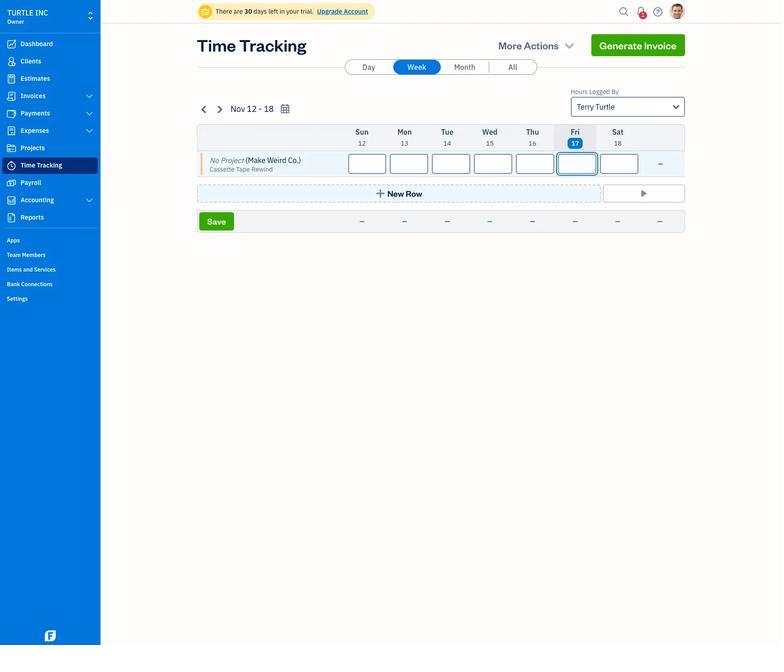 Task type: vqa. For each thing, say whether or not it's contained in the screenshot.
the Either First and Last Name or Company Name is required to save this Client. on the top of the page
no



Task type: describe. For each thing, give the bounding box(es) containing it.
upgrade account link
[[315, 7, 368, 16]]

3 duration text field from the left
[[516, 154, 554, 174]]

reports
[[21, 213, 44, 222]]

13
[[401, 139, 409, 148]]

go to help image
[[651, 5, 665, 19]]

services
[[34, 266, 56, 273]]

clients
[[21, 57, 41, 65]]

are
[[234, 7, 243, 16]]

save button
[[199, 213, 234, 231]]

hours logged by
[[571, 88, 619, 96]]

2 duration text field from the left
[[432, 154, 470, 174]]

new row button
[[197, 185, 601, 203]]

day link
[[345, 60, 393, 75]]

connections
[[21, 281, 53, 288]]

1
[[641, 11, 645, 18]]

expenses
[[21, 127, 49, 135]]

1 duration text field from the left
[[390, 154, 428, 174]]

choose a date image
[[280, 104, 290, 114]]

1 horizontal spatial tracking
[[239, 34, 306, 56]]

hours
[[571, 88, 588, 96]]

in
[[280, 7, 285, 16]]

generate invoice button
[[591, 34, 685, 56]]

and
[[23, 266, 33, 273]]

mon
[[398, 128, 412, 137]]

search image
[[617, 5, 631, 19]]

days
[[254, 7, 267, 16]]

sat 18
[[612, 128, 624, 148]]

make
[[248, 156, 266, 165]]

invoices
[[21, 92, 46, 100]]

chevrondown image
[[563, 39, 576, 52]]

settings link
[[2, 292, 98, 306]]

week
[[407, 63, 426, 72]]

bank connections
[[7, 281, 53, 288]]

month
[[454, 63, 475, 72]]

wed
[[482, 128, 498, 137]]

)
[[299, 156, 301, 165]]

turtle
[[7, 8, 33, 17]]

save
[[207, 216, 226, 227]]

payroll link
[[2, 175, 98, 192]]

payment image
[[6, 109, 17, 118]]

4 duration text field from the left
[[558, 154, 596, 174]]

row
[[406, 188, 422, 199]]

start timer image
[[639, 189, 649, 198]]

thu
[[526, 128, 539, 137]]

report image
[[6, 213, 17, 223]]

reports link
[[2, 210, 98, 226]]

bank connections link
[[2, 277, 98, 291]]

week link
[[393, 60, 441, 75]]

all
[[508, 63, 517, 72]]

-
[[259, 104, 262, 114]]

settings
[[7, 296, 28, 303]]

18 inside sat 18
[[614, 139, 622, 148]]

17
[[571, 139, 579, 148]]

invoices link
[[2, 88, 98, 105]]

nov 12 - 18
[[231, 104, 274, 114]]

time tracking inside time tracking link
[[21, 161, 62, 170]]

dashboard link
[[2, 36, 98, 53]]

payments link
[[2, 106, 98, 122]]

projects
[[21, 144, 45, 152]]

12 for nov
[[247, 104, 257, 114]]

2 duration text field from the left
[[474, 154, 512, 174]]

project image
[[6, 144, 17, 153]]

30
[[244, 7, 252, 16]]

12 for sun
[[358, 139, 366, 148]]

accounting
[[21, 196, 54, 204]]

1 button
[[634, 2, 648, 21]]

projects link
[[2, 140, 98, 157]]

payments
[[21, 109, 50, 117]]

turtle inc owner
[[7, 8, 48, 25]]

(
[[246, 156, 248, 165]]

1 duration text field from the left
[[348, 154, 386, 174]]

3 duration text field from the left
[[600, 154, 638, 174]]

invoice
[[644, 39, 677, 52]]

estimate image
[[6, 75, 17, 84]]

members
[[22, 252, 46, 259]]

next week image
[[214, 104, 225, 115]]

more
[[499, 39, 522, 52]]

crown image
[[200, 7, 210, 16]]

payroll
[[21, 179, 41, 187]]

your
[[286, 7, 299, 16]]

team
[[7, 252, 21, 259]]

accounting link
[[2, 192, 98, 209]]

items and services link
[[2, 263, 98, 277]]

co.
[[288, 156, 299, 165]]

rewind
[[251, 165, 273, 174]]

team members
[[7, 252, 46, 259]]

chart image
[[6, 196, 17, 205]]

previous week image
[[199, 104, 210, 115]]

terry
[[577, 102, 594, 112]]

more actions
[[499, 39, 559, 52]]

generate invoice
[[600, 39, 677, 52]]

project
[[221, 156, 244, 165]]

terry turtle
[[577, 102, 615, 112]]



Task type: locate. For each thing, give the bounding box(es) containing it.
2 chevron large down image from the top
[[85, 110, 94, 117]]

terry turtle button
[[571, 97, 685, 117]]

14
[[444, 139, 451, 148]]

duration text field down sun 12
[[348, 154, 386, 174]]

1 horizontal spatial time
[[197, 34, 236, 56]]

all link
[[489, 60, 537, 75]]

turtle
[[596, 102, 615, 112]]

tue
[[441, 128, 454, 137]]

time tracking link
[[2, 158, 98, 174]]

1 horizontal spatial 12
[[358, 139, 366, 148]]

estimates
[[21, 75, 50, 83]]

no
[[210, 156, 219, 165]]

0 horizontal spatial tracking
[[37, 161, 62, 170]]

tue 14
[[441, 128, 454, 148]]

wed 15
[[482, 128, 498, 148]]

estimates link
[[2, 71, 98, 87]]

left
[[269, 7, 278, 16]]

18
[[264, 104, 274, 114], [614, 139, 622, 148]]

team members link
[[2, 248, 98, 262]]

by
[[612, 88, 619, 96]]

12 left -
[[247, 104, 257, 114]]

1 vertical spatial chevron large down image
[[85, 110, 94, 117]]

upgrade
[[317, 7, 342, 16]]

time tracking down 30
[[197, 34, 306, 56]]

thu 16
[[526, 128, 539, 148]]

Duration text field
[[390, 154, 428, 174], [432, 154, 470, 174], [516, 154, 554, 174], [558, 154, 596, 174]]

0 vertical spatial chevron large down image
[[85, 93, 94, 100]]

—
[[658, 160, 663, 168], [360, 218, 365, 226], [402, 218, 407, 226], [445, 218, 450, 226], [488, 218, 493, 226], [530, 218, 535, 226], [573, 218, 578, 226], [615, 218, 620, 226], [658, 218, 663, 226]]

duration text field down 17
[[558, 154, 596, 174]]

timer image
[[6, 161, 17, 171]]

sun
[[356, 128, 369, 137]]

mon 13
[[398, 128, 412, 148]]

trial.
[[301, 7, 314, 16]]

18 right -
[[264, 104, 274, 114]]

chevron large down image up the projects link in the top of the page
[[85, 128, 94, 135]]

nov
[[231, 104, 245, 114]]

there are 30 days left in your trial. upgrade account
[[216, 7, 368, 16]]

12
[[247, 104, 257, 114], [358, 139, 366, 148]]

more actions button
[[490, 34, 584, 56]]

time down there
[[197, 34, 236, 56]]

apps link
[[2, 234, 98, 247]]

1 vertical spatial time
[[21, 161, 35, 170]]

0 horizontal spatial duration text field
[[348, 154, 386, 174]]

0 horizontal spatial 18
[[264, 104, 274, 114]]

3 chevron large down image from the top
[[85, 128, 94, 135]]

chevron large down image
[[85, 93, 94, 100], [85, 110, 94, 117], [85, 128, 94, 135]]

cassette
[[210, 165, 235, 174]]

0 vertical spatial 18
[[264, 104, 274, 114]]

invoice image
[[6, 92, 17, 101]]

chevron large down image down estimates link
[[85, 93, 94, 100]]

sat
[[612, 128, 624, 137]]

no project ( make weird co. ) cassette tape rewind
[[210, 156, 301, 174]]

apps
[[7, 237, 20, 244]]

16
[[529, 139, 536, 148]]

0 vertical spatial 12
[[247, 104, 257, 114]]

1 vertical spatial time tracking
[[21, 161, 62, 170]]

chevron large down image inside expenses link
[[85, 128, 94, 135]]

freshbooks image
[[43, 631, 58, 642]]

tracking down left
[[239, 34, 306, 56]]

expenses link
[[2, 123, 98, 139]]

18 down sat
[[614, 139, 622, 148]]

tracking
[[239, 34, 306, 56], [37, 161, 62, 170]]

duration text field down sat 18
[[600, 154, 638, 174]]

0 vertical spatial time
[[197, 34, 236, 56]]

dashboard
[[21, 40, 53, 48]]

time inside main element
[[21, 161, 35, 170]]

sun 12
[[356, 128, 369, 148]]

chevron large down image for expenses
[[85, 128, 94, 135]]

15
[[486, 139, 494, 148]]

0 vertical spatial time tracking
[[197, 34, 306, 56]]

0 vertical spatial tracking
[[239, 34, 306, 56]]

chevron large down image for payments
[[85, 110, 94, 117]]

items
[[7, 266, 22, 273]]

chevron large down image down the invoices link on the top
[[85, 110, 94, 117]]

items and services
[[7, 266, 56, 273]]

fri
[[571, 128, 580, 137]]

month link
[[441, 60, 489, 75]]

tracking inside main element
[[37, 161, 62, 170]]

1 horizontal spatial duration text field
[[474, 154, 512, 174]]

expense image
[[6, 127, 17, 136]]

plus image
[[375, 189, 386, 198]]

day
[[363, 63, 375, 72]]

2 horizontal spatial duration text field
[[600, 154, 638, 174]]

1 horizontal spatial time tracking
[[197, 34, 306, 56]]

generate
[[600, 39, 642, 52]]

time tracking
[[197, 34, 306, 56], [21, 161, 62, 170]]

2 vertical spatial chevron large down image
[[85, 128, 94, 135]]

actions
[[524, 39, 559, 52]]

logged
[[589, 88, 610, 96]]

account
[[344, 7, 368, 16]]

time right timer image
[[21, 161, 35, 170]]

0 horizontal spatial time
[[21, 161, 35, 170]]

bank
[[7, 281, 20, 288]]

there
[[216, 7, 232, 16]]

12 down sun
[[358, 139, 366, 148]]

new row
[[387, 188, 422, 199]]

1 chevron large down image from the top
[[85, 93, 94, 100]]

main element
[[0, 0, 123, 646]]

duration text field down 14
[[432, 154, 470, 174]]

duration text field down 16
[[516, 154, 554, 174]]

chevron large down image
[[85, 197, 94, 204]]

money image
[[6, 179, 17, 188]]

fri 17
[[571, 128, 580, 148]]

12 inside sun 12
[[358, 139, 366, 148]]

time tracking down the projects link in the top of the page
[[21, 161, 62, 170]]

Duration text field
[[348, 154, 386, 174], [474, 154, 512, 174], [600, 154, 638, 174]]

owner
[[7, 18, 24, 25]]

0 horizontal spatial time tracking
[[21, 161, 62, 170]]

new
[[387, 188, 404, 199]]

1 horizontal spatial 18
[[614, 139, 622, 148]]

tape
[[236, 165, 250, 174]]

0 horizontal spatial 12
[[247, 104, 257, 114]]

dashboard image
[[6, 40, 17, 49]]

client image
[[6, 57, 17, 66]]

duration text field down the 13
[[390, 154, 428, 174]]

chevron large down image for invoices
[[85, 93, 94, 100]]

tracking down the projects link in the top of the page
[[37, 161, 62, 170]]

1 vertical spatial 12
[[358, 139, 366, 148]]

inc
[[35, 8, 48, 17]]

1 vertical spatial tracking
[[37, 161, 62, 170]]

1 vertical spatial 18
[[614, 139, 622, 148]]

duration text field down 15
[[474, 154, 512, 174]]



